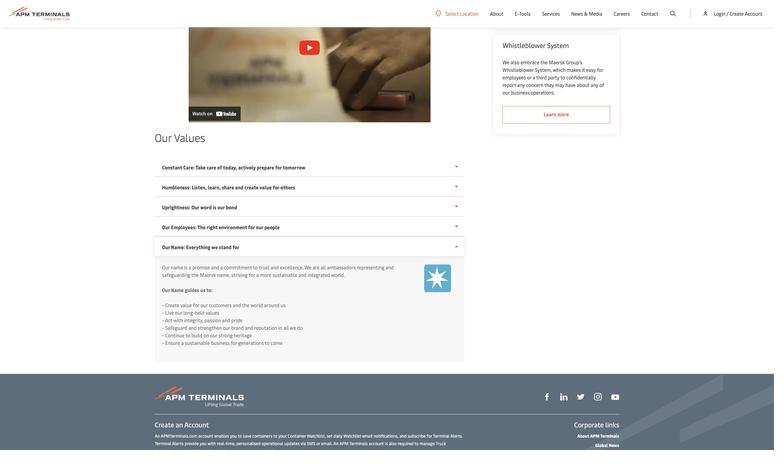 Task type: describe. For each thing, give the bounding box(es) containing it.
code of conduct link
[[503, 12, 610, 20]]

reputation
[[254, 325, 277, 331]]

linkedin__x28_alt_x29__3_ link
[[560, 393, 568, 401]]

tomorrow
[[283, 164, 305, 171]]

whistleblower system
[[503, 41, 569, 50]]

0 vertical spatial account
[[745, 10, 763, 17]]

about apm terminals
[[577, 434, 619, 439]]

safeguarding
[[162, 272, 190, 278]]

employees
[[503, 74, 526, 81]]

2 vertical spatial or
[[183, 449, 187, 451]]

passion
[[204, 317, 221, 324]]

business inside - create value for our customers and the world around us - live our long-held values - act with integrity, passion and pride - safeguard and strengthen our brand and reputation in all we do - continue to build on our strong heritage - ensure a sustainable business for generations to come
[[211, 340, 230, 347]]

create inside - create value for our customers and the world around us - live our long-held values - act with integrity, passion and pride - safeguard and strengthen our brand and reputation in all we do - continue to build on our strong heritage - ensure a sustainable business for generations to come
[[165, 302, 179, 309]]

our for name:
[[162, 244, 170, 251]]

concern
[[526, 82, 543, 88]]

2 any from the left
[[591, 82, 598, 88]]

about for about apm terminals
[[577, 434, 589, 439]]

to down subscribe
[[415, 441, 419, 447]]

apmt footer logo image
[[155, 386, 244, 408]]

links
[[605, 421, 619, 430]]

5 - from the top
[[162, 332, 164, 339]]

to inside our name is a promise and a commitment to trust and excellence. we are all ambassadors representing and safeguarding the maersk name, striving for a more sustainable and integrated world.
[[253, 264, 258, 271]]

for right stand
[[233, 244, 239, 251]]

1 any from the left
[[517, 82, 525, 88]]

1 horizontal spatial terminal
[[433, 434, 450, 439]]

terminals inside the an apmterminals.com account enables you to save containers to your container watchlist, set daily watchlist email notifications, and subscribe for terminal alerts. terminal alerts provide you with real-time, personalised operational updates via sms or email. an apm terminals account is also required to manage truck appointments or additional service requests at some terminals.
[[349, 441, 368, 447]]

services button
[[542, 0, 560, 27]]

apm inside the an apmterminals.com account enables you to save containers to your container watchlist, set daily watchlist email notifications, and subscribe for terminal alerts. terminal alerts provide you with real-time, personalised operational updates via sms or email. an apm terminals account is also required to manage truck appointments or additional service requests at some terminals.
[[339, 441, 348, 447]]

everything
[[186, 244, 210, 251]]

our for values
[[155, 130, 172, 145]]

stand
[[219, 244, 231, 251]]

2 vertical spatial create
[[155, 421, 174, 430]]

name,
[[217, 272, 230, 278]]

e-tools button
[[515, 0, 531, 27]]

humbleness: listen, learn, share and create value for others
[[162, 184, 295, 191]]

and down excellence.
[[298, 272, 307, 278]]

name:
[[171, 244, 185, 251]]

name
[[171, 287, 184, 294]]

more inside "link"
[[557, 111, 569, 118]]

terminals.
[[257, 449, 276, 451]]

our employees: the right environment for our people button
[[155, 217, 464, 237]]

0 horizontal spatial you
[[200, 441, 207, 447]]

makes
[[567, 67, 581, 73]]

6 - from the top
[[162, 340, 164, 347]]

maersk inside our name is a promise and a commitment to trust and excellence. we are all ambassadors representing and safeguarding the maersk name, striving for a more sustainable and integrated world.
[[200, 272, 216, 278]]

listen,
[[192, 184, 207, 191]]

name
[[171, 264, 183, 271]]

bond
[[226, 204, 237, 211]]

come
[[271, 340, 283, 347]]

we inside our name: everything we stand for dropdown button
[[211, 244, 218, 251]]

customers
[[209, 302, 232, 309]]

our for name
[[162, 264, 170, 271]]

representing
[[357, 264, 384, 271]]

the inside - create value for our customers and the world around us - live our long-held values - act with integrity, passion and pride - safeguard and strengthen our brand and reputation in all we do - continue to build on our strong heritage - ensure a sustainable business for generations to come
[[242, 302, 249, 309]]

location
[[460, 10, 479, 17]]

create
[[244, 184, 259, 191]]

conduct
[[531, 12, 549, 19]]

learn
[[544, 111, 556, 118]]

and up heritage
[[245, 325, 253, 331]]

more inside our name is a promise and a commitment to trust and excellence. we are all ambassadors representing and safeguarding the maersk name, striving for a more sustainable and integrated world.
[[260, 272, 271, 278]]

0 vertical spatial of
[[525, 12, 530, 19]]

- create value for our customers and the world around us - live our long-held values - act with integrity, passion and pride - safeguard and strengthen our brand and reputation in all we do - continue to build on our strong heritage - ensure a sustainable business for generations to come
[[162, 302, 303, 347]]

our for employees:
[[162, 224, 170, 231]]

integrity,
[[184, 317, 203, 324]]

constant care: take care of today, actively prepare for tomorrow
[[162, 164, 305, 171]]

have
[[565, 82, 576, 88]]

facebook image
[[543, 394, 551, 401]]

values
[[174, 130, 205, 145]]

4 - from the top
[[162, 325, 164, 331]]

for inside we also embrace the maersk group's whistleblower system, which makes it easy for employees or a third party to confidentially report any concern they may have about any of our business operations.
[[597, 67, 603, 73]]

held
[[195, 310, 204, 316]]

actively
[[238, 164, 256, 171]]

about button
[[490, 0, 503, 27]]

learn more link
[[503, 106, 610, 124]]

for right prepare
[[275, 164, 282, 171]]

the inside our name is a promise and a commitment to trust and excellence. we are all ambassadors representing and safeguarding the maersk name, striving for a more sustainable and integrated world.
[[191, 272, 199, 278]]

code of conduct
[[513, 12, 549, 19]]

alerts
[[172, 441, 184, 447]]

brand
[[231, 325, 244, 331]]

also inside we also embrace the maersk group's whistleblower system, which makes it easy for employees or a third party to confidentially report any concern they may have about any of our business operations.
[[511, 59, 519, 66]]

to left save
[[238, 434, 242, 439]]

your
[[278, 434, 287, 439]]

careers button
[[614, 0, 630, 27]]

they
[[544, 82, 554, 88]]

about apm terminals link
[[577, 434, 619, 439]]

linkedin image
[[560, 394, 568, 401]]

our name: everything we stand for element
[[155, 256, 464, 362]]

1 vertical spatial account
[[369, 441, 384, 447]]

0 horizontal spatial an
[[155, 434, 160, 439]]

prepare
[[257, 164, 274, 171]]

today,
[[223, 164, 237, 171]]

or inside we also embrace the maersk group's whistleblower system, which makes it easy for employees or a third party to confidentially report any concern they may have about any of our business operations.
[[527, 74, 532, 81]]

watchlist,
[[307, 434, 326, 439]]

learn,
[[208, 184, 221, 191]]

we also embrace the maersk group's whistleblower system, which makes it easy for employees or a third party to confidentially report any concern they may have about any of our business operations.
[[503, 59, 604, 96]]

save
[[243, 434, 251, 439]]

long-
[[183, 310, 195, 316]]

the inside we also embrace the maersk group's whistleblower system, which makes it easy for employees or a third party to confidentially report any concern they may have about any of our business operations.
[[540, 59, 548, 66]]

value inside dropdown button
[[260, 184, 272, 191]]

1 whistleblower from the top
[[503, 41, 545, 50]]

and up the pride
[[233, 302, 241, 309]]

for up held
[[193, 302, 199, 309]]

continue
[[165, 332, 185, 339]]

our inside our employees: the right environment for our people "dropdown button"
[[256, 224, 263, 231]]

pride
[[231, 317, 242, 324]]

for inside dropdown button
[[273, 184, 279, 191]]

our name: everything we stand for
[[162, 244, 239, 251]]

may
[[555, 82, 564, 88]]

twitter image
[[577, 394, 584, 401]]

2 - from the top
[[162, 310, 164, 316]]

login / create account link
[[703, 0, 763, 27]]

and down integrity,
[[189, 325, 197, 331]]

promise
[[192, 264, 210, 271]]

for inside our name is a promise and a commitment to trust and excellence. we are all ambassadors representing and safeguarding the maersk name, striving for a more sustainable and integrated world.
[[249, 272, 255, 278]]

1 horizontal spatial apm
[[590, 434, 599, 439]]

corporate links
[[574, 421, 619, 430]]

a up name,
[[220, 264, 223, 271]]

0 vertical spatial account
[[198, 434, 213, 439]]

subscribe
[[408, 434, 426, 439]]

our name image
[[423, 264, 452, 294]]

strong
[[219, 332, 233, 339]]

1 horizontal spatial you
[[230, 434, 237, 439]]

create an account
[[155, 421, 209, 430]]

share
[[222, 184, 234, 191]]

you tube link
[[611, 393, 619, 401]]

with inside - create value for our customers and the world around us - live our long-held values - act with integrity, passion and pride - safeguard and strengthen our brand and reputation in all we do - continue to build on our strong heritage - ensure a sustainable business for generations to come
[[173, 317, 183, 324]]

0 horizontal spatial terminal
[[155, 441, 171, 447]]

others
[[280, 184, 295, 191]]

login
[[714, 10, 726, 17]]

and inside humbleness: listen, learn, share and create value for others dropdown button
[[235, 184, 243, 191]]

news & media button
[[571, 0, 602, 27]]

our name: everything we stand for button
[[155, 237, 464, 256]]

notifications,
[[374, 434, 398, 439]]



Task type: locate. For each thing, give the bounding box(es) containing it.
our up strong
[[223, 325, 230, 331]]

0 vertical spatial whistleblower
[[503, 41, 545, 50]]

with up service
[[208, 441, 216, 447]]

0 horizontal spatial of
[[217, 164, 222, 171]]

1 vertical spatial with
[[208, 441, 216, 447]]

truck
[[436, 441, 446, 447]]

any down employees
[[517, 82, 525, 88]]

1 horizontal spatial with
[[208, 441, 216, 447]]

our inside our name is a promise and a commitment to trust and excellence. we are all ambassadors representing and safeguarding the maersk name, striving for a more sustainable and integrated world.
[[162, 264, 170, 271]]

terminals down watchlist
[[349, 441, 368, 447]]

or down alerts
[[183, 449, 187, 451]]

with inside the an apmterminals.com account enables you to save containers to your container watchlist, set daily watchlist email notifications, and subscribe for terminal alerts. terminal alerts provide you with real-time, personalised operational updates via sms or email. an apm terminals account is also required to manage truck appointments or additional service requests at some terminals.
[[208, 441, 216, 447]]

all inside our name is a promise and a commitment to trust and excellence. we are all ambassadors representing and safeguarding the maersk name, striving for a more sustainable and integrated world.
[[321, 264, 326, 271]]

about left e-
[[490, 10, 503, 17]]

create left an on the left of the page
[[155, 421, 174, 430]]

login / create account
[[714, 10, 763, 17]]

we inside our name is a promise and a commitment to trust and excellence. we are all ambassadors representing and safeguarding the maersk name, striving for a more sustainable and integrated world.
[[305, 264, 311, 271]]

1 horizontal spatial about
[[577, 434, 589, 439]]

to left come
[[265, 340, 270, 347]]

0 horizontal spatial or
[[183, 449, 187, 451]]

around
[[264, 302, 279, 309]]

the left world
[[242, 302, 249, 309]]

0 vertical spatial we
[[503, 59, 509, 66]]

the down promise
[[191, 272, 199, 278]]

more down the trust
[[260, 272, 271, 278]]

is inside dropdown button
[[213, 204, 216, 211]]

account right /
[[745, 10, 763, 17]]

2 horizontal spatial of
[[599, 82, 604, 88]]

1 horizontal spatial maersk
[[549, 59, 565, 66]]

tools
[[519, 10, 531, 17]]

humbleness:
[[162, 184, 191, 191]]

corporate
[[574, 421, 604, 430]]

0 horizontal spatial account
[[184, 421, 209, 430]]

we up employees
[[503, 59, 509, 66]]

sms
[[307, 441, 315, 447]]

business down strong
[[211, 340, 230, 347]]

alerts.
[[450, 434, 463, 439]]

0 vertical spatial also
[[511, 59, 519, 66]]

all right in
[[283, 325, 289, 331]]

1 horizontal spatial account
[[369, 441, 384, 447]]

0 horizontal spatial maersk
[[200, 272, 216, 278]]

1 horizontal spatial any
[[591, 82, 598, 88]]

0 horizontal spatial account
[[198, 434, 213, 439]]

also inside the an apmterminals.com account enables you to save containers to your container watchlist, set daily watchlist email notifications, and subscribe for terminal alerts. terminal alerts provide you with real-time, personalised operational updates via sms or email. an apm terminals account is also required to manage truck appointments or additional service requests at some terminals.
[[389, 441, 397, 447]]

party
[[548, 74, 559, 81]]

our
[[503, 89, 510, 96], [217, 204, 225, 211], [256, 224, 263, 231], [201, 302, 208, 309], [175, 310, 182, 316], [223, 325, 230, 331], [210, 332, 217, 339]]

confidentially
[[566, 74, 596, 81]]

and inside the an apmterminals.com account enables you to save containers to your container watchlist, set daily watchlist email notifications, and subscribe for terminal alerts. terminal alerts provide you with real-time, personalised operational updates via sms or email. an apm terminals account is also required to manage truck appointments or additional service requests at some terminals.
[[399, 434, 407, 439]]

whistleblower up embrace
[[503, 41, 545, 50]]

for up manage
[[427, 434, 432, 439]]

1 horizontal spatial us
[[281, 302, 286, 309]]

apmterminals.com
[[161, 434, 197, 439]]

build
[[191, 332, 202, 339]]

2 horizontal spatial or
[[527, 74, 532, 81]]

and right the trust
[[271, 264, 279, 271]]

us inside - create value for our customers and the world around us - live our long-held values - act with integrity, passion and pride - safeguard and strengthen our brand and reputation in all we do - continue to build on our strong heritage - ensure a sustainable business for generations to come
[[281, 302, 286, 309]]

for right striving
[[249, 272, 255, 278]]

or up concern
[[527, 74, 532, 81]]

a inside we also embrace the maersk group's whistleblower system, which makes it easy for employees or a third party to confidentially report any concern they may have about any of our business operations.
[[533, 74, 535, 81]]

value inside - create value for our customers and the world around us - live our long-held values - act with integrity, passion and pride - safeguard and strengthen our brand and reputation in all we do - continue to build on our strong heritage - ensure a sustainable business for generations to come
[[180, 302, 192, 309]]

and right share in the top left of the page
[[235, 184, 243, 191]]

also down notifications,
[[389, 441, 397, 447]]

create
[[730, 10, 744, 17], [165, 302, 179, 309], [155, 421, 174, 430]]

terminal
[[433, 434, 450, 439], [155, 441, 171, 447]]

0 horizontal spatial more
[[260, 272, 271, 278]]

with
[[173, 317, 183, 324], [208, 441, 216, 447]]

0 vertical spatial the
[[540, 59, 548, 66]]

via
[[301, 441, 306, 447]]

a inside - create value for our customers and the world around us - live our long-held values - act with integrity, passion and pride - safeguard and strengthen our brand and reputation in all we do - continue to build on our strong heritage - ensure a sustainable business for generations to come
[[181, 340, 184, 347]]

our right live
[[175, 310, 182, 316]]

for inside the an apmterminals.com account enables you to save containers to your container watchlist, set daily watchlist email notifications, and subscribe for terminal alerts. terminal alerts provide you with real-time, personalised operational updates via sms or email. an apm terminals account is also required to manage truck appointments or additional service requests at some terminals.
[[427, 434, 432, 439]]

/
[[727, 10, 729, 17]]

a right striving
[[256, 272, 259, 278]]

1 vertical spatial account
[[184, 421, 209, 430]]

1 horizontal spatial we
[[290, 325, 296, 331]]

container
[[288, 434, 306, 439]]

1 vertical spatial sustainable
[[185, 340, 210, 347]]

0 horizontal spatial we
[[211, 244, 218, 251]]

2 horizontal spatial is
[[385, 441, 388, 447]]

we left do
[[290, 325, 296, 331]]

0 vertical spatial all
[[321, 264, 326, 271]]

1 vertical spatial apm
[[339, 441, 348, 447]]

business down the report
[[511, 89, 530, 96]]

our inside "dropdown button"
[[162, 224, 170, 231]]

appointments
[[155, 449, 182, 451]]

our up held
[[201, 302, 208, 309]]

for down strong
[[231, 340, 237, 347]]

account down email at the left of page
[[369, 441, 384, 447]]

1 vertical spatial more
[[260, 272, 271, 278]]

services
[[542, 10, 560, 17]]

is inside our name is a promise and a commitment to trust and excellence. we are all ambassadors representing and safeguarding the maersk name, striving for a more sustainable and integrated world.
[[184, 264, 188, 271]]

or right sms
[[316, 441, 320, 447]]

of inside we also embrace the maersk group's whistleblower system, which makes it easy for employees or a third party to confidentially report any concern they may have about any of our business operations.
[[599, 82, 604, 88]]

0 vertical spatial news
[[571, 10, 583, 17]]

1 vertical spatial we
[[305, 264, 311, 271]]

provide
[[185, 441, 199, 447]]

0 vertical spatial is
[[213, 204, 216, 211]]

0 horizontal spatial also
[[389, 441, 397, 447]]

1 horizontal spatial news
[[609, 443, 619, 449]]

is inside the an apmterminals.com account enables you to save containers to your container watchlist, set daily watchlist email notifications, and subscribe for terminal alerts. terminal alerts provide you with real-time, personalised operational updates via sms or email. an apm terminals account is also required to manage truck appointments or additional service requests at some terminals.
[[385, 441, 388, 447]]

to inside we also embrace the maersk group's whistleblower system, which makes it easy for employees or a third party to confidentially report any concern they may have about any of our business operations.
[[560, 74, 565, 81]]

care:
[[183, 164, 195, 171]]

1 vertical spatial the
[[191, 272, 199, 278]]

right
[[207, 224, 218, 231]]

0 horizontal spatial sustainable
[[185, 340, 210, 347]]

create right /
[[730, 10, 744, 17]]

to left the your
[[273, 434, 277, 439]]

watchlist
[[343, 434, 361, 439]]

whistleblower inside we also embrace the maersk group's whistleblower system, which makes it easy for employees or a third party to confidentially report any concern they may have about any of our business operations.
[[503, 67, 534, 73]]

email
[[362, 434, 373, 439]]

and
[[235, 184, 243, 191], [211, 264, 219, 271], [271, 264, 279, 271], [386, 264, 394, 271], [298, 272, 307, 278], [233, 302, 241, 309], [222, 317, 230, 324], [189, 325, 197, 331], [245, 325, 253, 331], [399, 434, 407, 439]]

sustainable inside our name is a promise and a commitment to trust and excellence. we are all ambassadors representing and safeguarding the maersk name, striving for a more sustainable and integrated world.
[[272, 272, 297, 278]]

our inside we also embrace the maersk group's whistleblower system, which makes it easy for employees or a third party to confidentially report any concern they may have about any of our business operations.
[[503, 89, 510, 96]]

0 vertical spatial business
[[511, 89, 530, 96]]

a
[[533, 74, 535, 81], [189, 264, 191, 271], [220, 264, 223, 271], [256, 272, 259, 278], [181, 340, 184, 347]]

also
[[511, 59, 519, 66], [389, 441, 397, 447]]

also left embrace
[[511, 59, 519, 66]]

about down corporate
[[577, 434, 589, 439]]

an up appointments
[[155, 434, 160, 439]]

and up required
[[399, 434, 407, 439]]

1 vertical spatial whistleblower
[[503, 67, 534, 73]]

youtube image
[[611, 395, 619, 400]]

terminals
[[600, 434, 619, 439], [349, 441, 368, 447]]

we inside - create value for our customers and the world around us - live our long-held values - act with integrity, passion and pride - safeguard and strengthen our brand and reputation in all we do - continue to build on our strong heritage - ensure a sustainable business for generations to come
[[290, 325, 296, 331]]

0 vertical spatial value
[[260, 184, 272, 191]]

value up long-
[[180, 302, 192, 309]]

1 vertical spatial news
[[609, 443, 619, 449]]

0 horizontal spatial about
[[490, 10, 503, 17]]

0 vertical spatial us
[[200, 287, 205, 294]]

of right code
[[525, 12, 530, 19]]

1 vertical spatial is
[[184, 264, 188, 271]]

our left people
[[256, 224, 263, 231]]

humbleness: listen, learn, share and create value for others button
[[155, 177, 464, 197]]

care
[[207, 164, 216, 171]]

1 horizontal spatial also
[[511, 59, 519, 66]]

you up time,
[[230, 434, 237, 439]]

and right representing
[[386, 264, 394, 271]]

1 horizontal spatial all
[[321, 264, 326, 271]]

act
[[165, 317, 172, 324]]

an apmterminals.com account enables you to save containers to your container watchlist, set daily watchlist email notifications, and subscribe for terminal alerts. terminal alerts provide you with real-time, personalised operational updates via sms or email. an apm terminals account is also required to manage truck appointments or additional service requests at some terminals.
[[155, 434, 463, 451]]

instagram image
[[594, 394, 602, 401]]

0 vertical spatial sustainable
[[272, 272, 297, 278]]

account up additional
[[198, 434, 213, 439]]

whistleblower up employees
[[503, 67, 534, 73]]

0 horizontal spatial value
[[180, 302, 192, 309]]

1 horizontal spatial or
[[316, 441, 320, 447]]

1 horizontal spatial we
[[503, 59, 509, 66]]

1 vertical spatial create
[[165, 302, 179, 309]]

generations
[[238, 340, 264, 347]]

2 vertical spatial the
[[242, 302, 249, 309]]

for right 'easy'
[[597, 67, 603, 73]]

maersk inside we also embrace the maersk group's whistleblower system, which makes it easy for employees or a third party to confidentially report any concern they may have about any of our business operations.
[[549, 59, 565, 66]]

live
[[165, 310, 174, 316]]

value right create on the left of page
[[260, 184, 272, 191]]

operations.
[[531, 89, 555, 96]]

our name guides us to:
[[162, 287, 213, 294]]

a left promise
[[189, 264, 191, 271]]

all right are
[[321, 264, 326, 271]]

terminal up truck
[[433, 434, 450, 439]]

terminal up appointments
[[155, 441, 171, 447]]

1 horizontal spatial value
[[260, 184, 272, 191]]

all inside - create value for our customers and the world around us - live our long-held values - act with integrity, passion and pride - safeguard and strengthen our brand and reputation in all we do - continue to build on our strong heritage - ensure a sustainable business for generations to come
[[283, 325, 289, 331]]

0 vertical spatial or
[[527, 74, 532, 81]]

our down the report
[[503, 89, 510, 96]]

an down daily
[[333, 441, 339, 447]]

email.
[[321, 441, 333, 447]]

1 - from the top
[[162, 302, 164, 309]]

sustainable inside - create value for our customers and the world around us - live our long-held values - act with integrity, passion and pride - safeguard and strengthen our brand and reputation in all we do - continue to build on our strong heritage - ensure a sustainable business for generations to come
[[185, 340, 210, 347]]

1 vertical spatial an
[[333, 441, 339, 447]]

and up name,
[[211, 264, 219, 271]]

2 whistleblower from the top
[[503, 67, 534, 73]]

do
[[297, 325, 303, 331]]

news left &
[[571, 10, 583, 17]]

1 horizontal spatial of
[[525, 12, 530, 19]]

1 vertical spatial maersk
[[200, 272, 216, 278]]

0 horizontal spatial us
[[200, 287, 205, 294]]

additional
[[188, 449, 207, 451]]

a left third
[[533, 74, 535, 81]]

is right name
[[184, 264, 188, 271]]

fill 44 link
[[577, 393, 584, 401]]

for left others
[[273, 184, 279, 191]]

is
[[213, 204, 216, 211], [184, 264, 188, 271], [385, 441, 388, 447]]

we left stand
[[211, 244, 218, 251]]

0 vertical spatial more
[[557, 111, 569, 118]]

environment
[[219, 224, 247, 231]]

0 horizontal spatial all
[[283, 325, 289, 331]]

we
[[211, 244, 218, 251], [290, 325, 296, 331]]

our for name
[[162, 287, 170, 294]]

1 vertical spatial value
[[180, 302, 192, 309]]

our inside uprightness: our word is our bond dropdown button
[[217, 204, 225, 211]]

with up safeguard
[[173, 317, 183, 324]]

third
[[536, 74, 547, 81]]

e-
[[515, 10, 519, 17]]

service
[[208, 449, 222, 451]]

you up additional
[[200, 441, 207, 447]]

our left bond in the top left of the page
[[217, 204, 225, 211]]

2 vertical spatial of
[[217, 164, 222, 171]]

1 vertical spatial terminals
[[349, 441, 368, 447]]

global news link
[[595, 443, 619, 449]]

for
[[597, 67, 603, 73], [275, 164, 282, 171], [273, 184, 279, 191], [248, 224, 255, 231], [233, 244, 239, 251], [249, 272, 255, 278], [193, 302, 199, 309], [231, 340, 237, 347], [427, 434, 432, 439]]

requests
[[223, 449, 240, 451]]

our values
[[155, 130, 205, 145]]

0 vertical spatial about
[[490, 10, 503, 17]]

&
[[584, 10, 588, 17]]

select location
[[445, 10, 479, 17]]

1 vertical spatial all
[[283, 325, 289, 331]]

apm down daily
[[339, 441, 348, 447]]

which
[[553, 67, 566, 73]]

word
[[200, 204, 212, 211]]

containers
[[252, 434, 272, 439]]

our employees: the right environment for our people
[[162, 224, 280, 231]]

for right environment
[[248, 224, 255, 231]]

we left are
[[305, 264, 311, 271]]

news right global
[[609, 443, 619, 449]]

1 horizontal spatial terminals
[[600, 434, 619, 439]]

terminals up global news
[[600, 434, 619, 439]]

to:
[[206, 287, 213, 294]]

all
[[321, 264, 326, 271], [283, 325, 289, 331]]

business inside we also embrace the maersk group's whistleblower system, which makes it easy for employees or a third party to confidentially report any concern they may have about any of our business operations.
[[511, 89, 530, 96]]

news & media
[[571, 10, 602, 17]]

group's
[[566, 59, 582, 66]]

people
[[264, 224, 280, 231]]

take
[[196, 164, 206, 171]]

1 horizontal spatial the
[[242, 302, 249, 309]]

shape link
[[543, 393, 551, 401]]

news inside dropdown button
[[571, 10, 583, 17]]

to left 'build'
[[186, 332, 190, 339]]

of inside dropdown button
[[217, 164, 222, 171]]

and left the pride
[[222, 317, 230, 324]]

guides
[[185, 287, 199, 294]]

3 - from the top
[[162, 317, 164, 324]]

us left the 'to:' at bottom
[[200, 287, 205, 294]]

media
[[589, 10, 602, 17]]

0 horizontal spatial business
[[211, 340, 230, 347]]

employees:
[[171, 224, 196, 231]]

0 vertical spatial apm
[[590, 434, 599, 439]]

commitment
[[224, 264, 252, 271]]

0 vertical spatial maersk
[[549, 59, 565, 66]]

1 horizontal spatial is
[[213, 204, 216, 211]]

account right an on the left of the page
[[184, 421, 209, 430]]

is right "word"
[[213, 204, 216, 211]]

the up system,
[[540, 59, 548, 66]]

of right the care
[[217, 164, 222, 171]]

about for about
[[490, 10, 503, 17]]

create up live
[[165, 302, 179, 309]]

more right learn
[[557, 111, 569, 118]]

1 vertical spatial you
[[200, 441, 207, 447]]

manage
[[420, 441, 435, 447]]

1 horizontal spatial account
[[745, 10, 763, 17]]

1 vertical spatial we
[[290, 325, 296, 331]]

maersk up which on the top
[[549, 59, 565, 66]]

any right about
[[591, 82, 598, 88]]

a right ensure
[[181, 340, 184, 347]]

us right around
[[281, 302, 286, 309]]

to up may at the top of the page
[[560, 74, 565, 81]]

1 horizontal spatial an
[[333, 441, 339, 447]]

to left the trust
[[253, 264, 258, 271]]

0 horizontal spatial is
[[184, 264, 188, 271]]

about
[[490, 10, 503, 17], [577, 434, 589, 439]]

0 vertical spatial terminals
[[600, 434, 619, 439]]

e-tools
[[515, 10, 531, 17]]

an
[[176, 421, 183, 430]]

our right on at the bottom of page
[[210, 332, 217, 339]]

0 vertical spatial you
[[230, 434, 237, 439]]

apm down the corporate links
[[590, 434, 599, 439]]

maersk down promise
[[200, 272, 216, 278]]

1 vertical spatial business
[[211, 340, 230, 347]]

0 vertical spatial we
[[211, 244, 218, 251]]

you
[[230, 434, 237, 439], [200, 441, 207, 447]]

1 vertical spatial terminal
[[155, 441, 171, 447]]

2 vertical spatial is
[[385, 441, 388, 447]]

for inside "dropdown button"
[[248, 224, 255, 231]]

of right about
[[599, 82, 604, 88]]

1 vertical spatial or
[[316, 441, 320, 447]]

time,
[[226, 441, 235, 447]]

0 horizontal spatial news
[[571, 10, 583, 17]]

1 vertical spatial of
[[599, 82, 604, 88]]

contact button
[[641, 0, 658, 27]]

0 horizontal spatial we
[[305, 264, 311, 271]]

is down notifications,
[[385, 441, 388, 447]]

0 horizontal spatial any
[[517, 82, 525, 88]]

sustainable down excellence.
[[272, 272, 297, 278]]

sustainable down 'build'
[[185, 340, 210, 347]]

it
[[582, 67, 585, 73]]

0 horizontal spatial terminals
[[349, 441, 368, 447]]

1 vertical spatial us
[[281, 302, 286, 309]]

1 vertical spatial also
[[389, 441, 397, 447]]

0 vertical spatial create
[[730, 10, 744, 17]]

we inside we also embrace the maersk group's whistleblower system, which makes it easy for employees or a third party to confidentially report any concern they may have about any of our business operations.
[[503, 59, 509, 66]]



Task type: vqa. For each thing, say whether or not it's contained in the screenshot.
the right new
no



